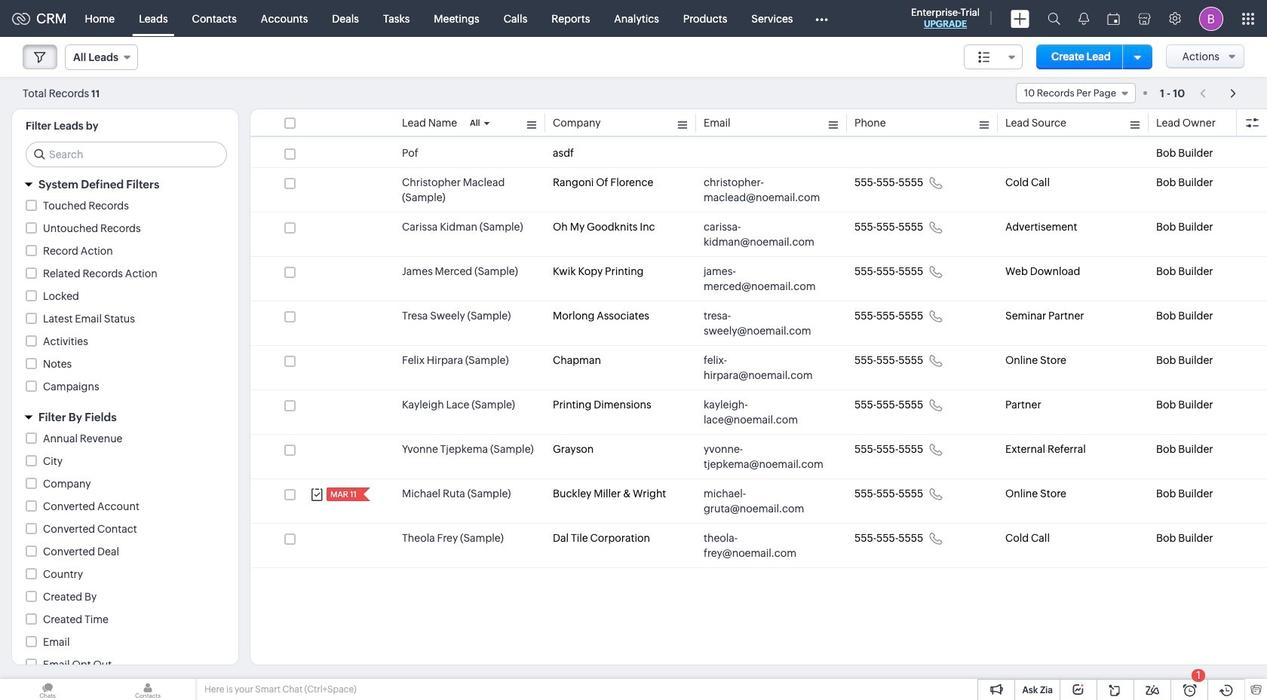 Task type: locate. For each thing, give the bounding box(es) containing it.
None field
[[65, 45, 138, 70], [964, 45, 1023, 69], [1016, 83, 1136, 103], [65, 45, 138, 70], [1016, 83, 1136, 103]]

row group
[[251, 139, 1268, 569]]

chats image
[[0, 680, 95, 701]]

Search text field
[[26, 143, 226, 167]]

signals element
[[1070, 0, 1099, 37]]

none field size
[[964, 45, 1023, 69]]

search element
[[1039, 0, 1070, 37]]

contacts image
[[100, 680, 195, 701]]

size image
[[979, 51, 991, 64]]



Task type: vqa. For each thing, say whether or not it's contained in the screenshot.
Channels image
no



Task type: describe. For each thing, give the bounding box(es) containing it.
calendar image
[[1108, 12, 1120, 25]]

profile image
[[1200, 6, 1224, 31]]

create menu image
[[1011, 9, 1030, 28]]

create menu element
[[1002, 0, 1039, 37]]

logo image
[[12, 12, 30, 25]]

profile element
[[1191, 0, 1233, 37]]

signals image
[[1079, 12, 1090, 25]]

Other Modules field
[[805, 6, 838, 31]]

search image
[[1048, 12, 1061, 25]]



